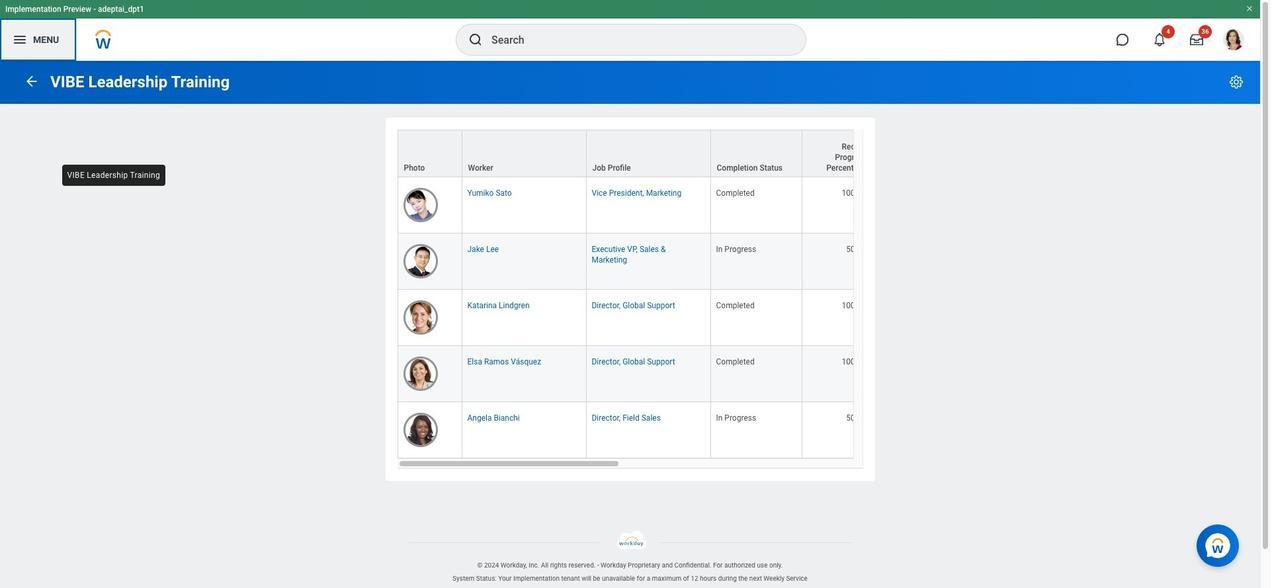Task type: vqa. For each thing, say whether or not it's contained in the screenshot.
close environment banner image
yes



Task type: locate. For each thing, give the bounding box(es) containing it.
2 in progress element from the top
[[716, 411, 756, 423]]

footer
[[0, 531, 1260, 588]]

row
[[397, 130, 1270, 177], [397, 177, 1270, 234], [397, 234, 1270, 290], [397, 290, 1270, 346], [397, 346, 1270, 402], [397, 402, 1270, 459]]

1 vertical spatial in progress element
[[716, 411, 756, 423]]

1 completed element from the top
[[716, 186, 755, 198]]

completed element for employee's photo (katarina lindgren)
[[716, 299, 755, 310]]

0 vertical spatial in progress element
[[716, 242, 756, 254]]

banner
[[0, 0, 1260, 61]]

notifications large image
[[1153, 33, 1166, 46]]

2 completed element from the top
[[716, 299, 755, 310]]

employee's photo (angela bianchi) image
[[403, 413, 438, 447]]

main content
[[0, 61, 1270, 510]]

profile logan mcneil image
[[1223, 29, 1245, 53]]

5 row from the top
[[397, 346, 1270, 402]]

0 vertical spatial completed element
[[716, 186, 755, 198]]

employee's photo (katarina lindgren) image
[[403, 300, 438, 335]]

1 in progress element from the top
[[716, 242, 756, 254]]

4 row from the top
[[397, 290, 1270, 346]]

in progress element
[[716, 242, 756, 254], [716, 411, 756, 423]]

1 vertical spatial completed element
[[716, 299, 755, 310]]

previous page image
[[24, 73, 40, 89]]

completed element
[[716, 186, 755, 198], [716, 299, 755, 310], [716, 355, 755, 367]]

in progress element for 6th "row"
[[716, 411, 756, 423]]

2 vertical spatial completed element
[[716, 355, 755, 367]]

in progress element for 3rd "row"
[[716, 242, 756, 254]]



Task type: describe. For each thing, give the bounding box(es) containing it.
search image
[[468, 32, 484, 48]]

3 row from the top
[[397, 234, 1270, 290]]

configure image
[[1229, 74, 1245, 90]]

1 row from the top
[[397, 130, 1270, 177]]

inbox large image
[[1190, 33, 1204, 46]]

employee's photo (elsa ramos vásquez) image
[[403, 357, 438, 391]]

close environment banner image
[[1246, 5, 1254, 13]]

employee's photo (jake lee) image
[[403, 244, 438, 279]]

completed element for employee's photo (yumiko sato)
[[716, 186, 755, 198]]

employee's photo (yumiko sato) image
[[403, 188, 438, 222]]

2 row from the top
[[397, 177, 1270, 234]]

justify image
[[12, 32, 28, 48]]

6 row from the top
[[397, 402, 1270, 459]]

3 completed element from the top
[[716, 355, 755, 367]]

Search Workday  search field
[[492, 25, 779, 54]]



